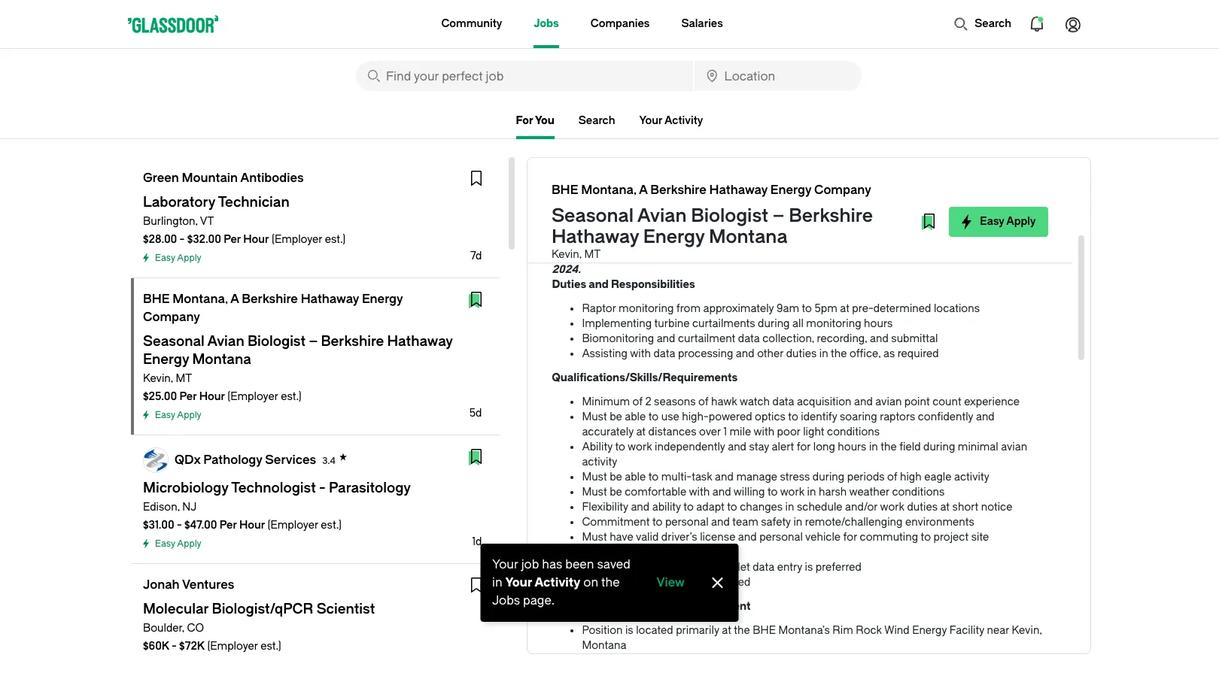 Task type: locate. For each thing, give the bounding box(es) containing it.
minimal
[[958, 441, 999, 454]]

at inside raptor monitoring from approximately 9am to 5pm at pre-determined locations implementing turbine curtailments during all monitoring hours biomonitoring and curtailment data collection, recording, and submittal assisting with data processing and other duties in the office, as required
[[840, 303, 850, 315]]

apply down kevin, mt $25.00 per hour (employer est.)
[[177, 410, 202, 421]]

0 horizontal spatial work
[[628, 441, 652, 454]]

willing
[[734, 486, 765, 499]]

avian inside the seasonal avian biologist is primarily responsible for monitoring eagles and other avian species, and implementing real-time turbine curtailments in accordance with bhe montana's biomonitoring program. under the daily direction of senior staff biologists, the selected candidate will also be responsible for recording avian observations and curtailment data in the field using a computer tablet.
[[623, 188, 651, 201]]

preferred down the vehicle
[[816, 562, 862, 574]]

- inside edison, nj $31.00 - $47.00 per hour (employer est.)
[[177, 519, 182, 532]]

skills
[[713, 547, 738, 559]]

seasonal
[[574, 188, 621, 201], [552, 206, 634, 227]]

real-
[[646, 203, 669, 216]]

community link
[[442, 0, 502, 48]]

easy down $28.00
[[155, 253, 175, 263]]

must down ability
[[582, 471, 607, 484]]

biomonitoring inside the seasonal avian biologist is primarily responsible for monitoring eagles and other avian species, and implementing real-time turbine curtailments in accordance with bhe montana's biomonitoring program. under the daily direction of senior staff biologists, the selected candidate will also be responsible for recording avian observations and curtailment data in the field using a computer tablet.
[[975, 203, 1047, 216]]

1 vertical spatial curtailment
[[678, 333, 736, 346]]

1 horizontal spatial jobs
[[534, 17, 559, 30]]

1 horizontal spatial work
[[780, 486, 805, 499]]

0 vertical spatial monitoring
[[834, 188, 889, 201]]

0 vertical spatial search
[[975, 17, 1012, 30]]

company inside jobs list element
[[143, 310, 200, 324]]

hour right $25.00
[[199, 391, 225, 404]]

0 vertical spatial berkshire
[[651, 183, 707, 197]]

turbine up direction
[[694, 203, 730, 216]]

0 vertical spatial montana's
[[921, 203, 972, 216]]

hours down pre-
[[864, 318, 893, 330]]

1 vertical spatial other
[[757, 348, 784, 361]]

0 horizontal spatial bhe montana, a berkshire hathaway energy company
[[143, 292, 403, 324]]

1 vertical spatial biomonitoring
[[582, 333, 654, 346]]

1 horizontal spatial biomonitoring
[[975, 203, 1047, 216]]

1 vertical spatial company
[[143, 310, 200, 324]]

0 vertical spatial bhe montana, a berkshire hathaway energy company
[[552, 183, 872, 197]]

1 vertical spatial montana,
[[173, 292, 228, 306]]

0 vertical spatial kevin,
[[552, 248, 582, 261]]

1 horizontal spatial will
[[970, 218, 987, 231]]

0 vertical spatial primarily
[[711, 188, 754, 201]]

is down summary
[[700, 188, 709, 201]]

biologist
[[654, 188, 698, 201], [692, 206, 769, 227]]

bhe inside position is located primarily at the bhe montana's rim rock wind energy facility near kevin, montana
[[753, 625, 776, 638]]

montana, up implementing
[[582, 183, 637, 197]]

primarily inside the seasonal avian biologist is primarily responsible for monitoring eagles and other avian species, and implementing real-time turbine curtailments in accordance with bhe montana's biomonitoring program. under the daily direction of senior staff biologists, the selected candidate will also be responsible for recording avian observations and curtailment data in the field using a computer tablet.
[[711, 188, 754, 201]]

monitoring down 5pm at the right
[[807, 318, 862, 330]]

and down staff
[[776, 233, 795, 246]]

1 vertical spatial from
[[677, 303, 701, 315]]

jobs
[[534, 17, 559, 30], [493, 594, 521, 608]]

2 none field from the left
[[695, 61, 862, 91]]

boulder,
[[143, 623, 184, 635]]

of up observations
[[725, 218, 735, 231]]

1 vertical spatial bhe montana, a berkshire hathaway energy company
[[143, 292, 403, 324]]

0 horizontal spatial duties
[[786, 348, 817, 361]]

the inside the duration of this position will be approximately 5 weeks, from march 11 to april 12, 2024.
[[586, 248, 606, 261]]

qdx pathology services
[[175, 453, 316, 467]]

1 horizontal spatial none field
[[695, 61, 862, 91]]

0 horizontal spatial kevin,
[[143, 373, 173, 385]]

curtailment up processing
[[678, 333, 736, 346]]

1 horizontal spatial search
[[975, 17, 1012, 30]]

activity up "must" on the top
[[665, 114, 703, 127]]

1 vertical spatial field
[[900, 441, 921, 454]]

work down accurately
[[628, 441, 652, 454]]

approximately down 'biologists,'
[[770, 248, 845, 261]]

(employer inside boulder, co $60k - $72k (employer est.)
[[207, 641, 258, 653]]

kevin, up 2024.
[[552, 248, 582, 261]]

monitoring down responsibilities
[[619, 303, 674, 315]]

your inside the your job has been saved in
[[493, 558, 519, 572]]

primarily up senior
[[711, 188, 754, 201]]

montana's up candidate
[[921, 203, 972, 216]]

you
[[535, 114, 555, 127]]

responsible down program. at the left
[[552, 233, 610, 246]]

preferred
[[816, 562, 862, 574], [705, 577, 751, 589]]

1 horizontal spatial montana,
[[582, 183, 637, 197]]

est.) inside kevin, mt $25.00 per hour (employer est.)
[[281, 391, 302, 404]]

of inside the seasonal avian biologist is primarily responsible for monitoring eagles and other avian species, and implementing real-time turbine curtailments in accordance with bhe montana's biomonitoring program. under the daily direction of senior staff biologists, the selected candidate will also be responsible for recording avian observations and curtailment data in the field using a computer tablet.
[[725, 218, 735, 231]]

1 none field from the left
[[356, 61, 693, 91]]

1 vertical spatial work
[[780, 486, 805, 499]]

1 vertical spatial jobs
[[493, 594, 521, 608]]

kevin, right near
[[1012, 625, 1042, 638]]

be inside the duration of this position will be approximately 5 weeks, from march 11 to april 12, 2024.
[[754, 248, 768, 261]]

1 vertical spatial the
[[586, 248, 606, 261]]

companies
[[591, 17, 650, 30]]

be inside the seasonal avian biologist is primarily responsible for monitoring eagles and other avian species, and implementing real-time turbine curtailments in accordance with bhe montana's biomonitoring program. under the daily direction of senior staff biologists, the selected candidate will also be responsible for recording avian observations and curtailment data in the field using a computer tablet.
[[1013, 218, 1025, 231]]

0 vertical spatial a
[[640, 183, 648, 197]]

montana inside seasonal avian biologist – berkshire hathaway energy montana kevin, mt
[[710, 227, 788, 248]]

your left job
[[493, 558, 519, 572]]

at down 2
[[636, 426, 646, 439]]

None field
[[356, 61, 693, 91], [695, 61, 862, 91]]

using
[[936, 233, 963, 246]]

paced
[[689, 562, 720, 574]]

qdx pathology services logo image
[[144, 449, 168, 473]]

1 horizontal spatial mt
[[585, 248, 601, 261]]

the down job
[[552, 188, 571, 201]]

0 horizontal spatial your activity
[[506, 576, 581, 590]]

1 horizontal spatial duties
[[907, 501, 938, 514]]

2 vertical spatial kevin,
[[1012, 625, 1042, 638]]

bhe montana, a berkshire hathaway energy company inside jobs list element
[[143, 292, 403, 324]]

from left march
[[894, 248, 919, 261]]

the down environment
[[734, 625, 750, 638]]

office,
[[850, 348, 881, 361]]

0 horizontal spatial search
[[579, 114, 615, 127]]

approximately inside the duration of this position will be approximately 5 weeks, from march 11 to april 12, 2024.
[[770, 248, 845, 261]]

with down the task
[[689, 486, 710, 499]]

easy apply down $28.00
[[155, 253, 202, 263]]

3 must from the top
[[582, 486, 607, 499]]

is
[[700, 188, 709, 201], [805, 562, 813, 574], [694, 577, 702, 589], [626, 625, 634, 638]]

1 vertical spatial montana's
[[779, 625, 830, 638]]

hour for edison, nj
[[239, 519, 265, 532]]

bhe inside the seasonal avian biologist is primarily responsible for monitoring eagles and other avian species, and implementing real-time turbine curtailments in accordance with bhe montana's biomonitoring program. under the daily direction of senior staff biologists, the selected candidate will also be responsible for recording avian observations and curtailment data in the field using a computer tablet.
[[895, 203, 918, 216]]

of inside the duration of this position will be approximately 5 weeks, from march 11 to april 12, 2024.
[[655, 248, 665, 261]]

1 vertical spatial a
[[230, 292, 239, 306]]

primarily down environment
[[676, 625, 720, 638]]

your activity up page.
[[506, 576, 581, 590]]

0 horizontal spatial biomonitoring
[[582, 333, 654, 346]]

responsible up –
[[757, 188, 815, 201]]

apply inside button
[[1007, 215, 1037, 228]]

company for kevin, mt
[[143, 310, 200, 324]]

per inside kevin, mt $25.00 per hour (employer est.)
[[180, 391, 197, 404]]

able up comfortable
[[625, 471, 646, 484]]

at
[[840, 303, 850, 315], [636, 426, 646, 439], [941, 501, 950, 514], [722, 625, 732, 638]]

0 vertical spatial curtailment
[[797, 233, 855, 246]]

site
[[972, 531, 989, 544]]

(employer inside kevin, mt $25.00 per hour (employer est.)
[[228, 391, 278, 404]]

be
[[1013, 218, 1025, 231], [754, 248, 768, 261], [610, 411, 622, 424], [610, 471, 622, 484], [610, 486, 622, 499]]

0 vertical spatial avian
[[623, 188, 651, 201]]

list item containing your job has been saved in
[[481, 544, 739, 623]]

schedule
[[797, 501, 843, 514]]

0 horizontal spatial will
[[734, 248, 752, 261]]

hour for burlington, vt
[[243, 233, 269, 246]]

0 horizontal spatial the
[[552, 188, 571, 201]]

with
[[871, 203, 892, 216], [630, 348, 651, 361], [754, 426, 775, 439], [689, 486, 710, 499], [641, 562, 662, 574], [641, 577, 661, 589]]

company for seasonal avian biologist – berkshire hathaway energy montana
[[815, 183, 872, 197]]

all
[[793, 318, 804, 330]]

stress
[[780, 471, 810, 484]]

est.) inside edison, nj $31.00 - $47.00 per hour (employer est.)
[[321, 519, 342, 532]]

a for seasonal avian biologist – berkshire hathaway energy montana
[[640, 183, 648, 197]]

and up license
[[711, 516, 730, 529]]

0 horizontal spatial turbine
[[655, 318, 690, 330]]

the inside the seasonal avian biologist is primarily responsible for monitoring eagles and other avian species, and implementing real-time turbine curtailments in accordance with bhe montana's biomonitoring program. under the daily direction of senior staff biologists, the selected candidate will also be responsible for recording avian observations and curtailment data in the field using a computer tablet.
[[552, 188, 571, 201]]

duties and responsibilities
[[552, 279, 695, 291]]

and up soaring
[[854, 396, 873, 409]]

$60k
[[143, 641, 169, 653]]

and down team
[[738, 531, 757, 544]]

5pm
[[815, 303, 838, 315]]

periods
[[847, 471, 885, 484]]

0 horizontal spatial curtailment
[[678, 333, 736, 346]]

kevin, up $25.00
[[143, 373, 173, 385]]

0 vertical spatial jobs
[[534, 17, 559, 30]]

the right tablet.
[[586, 248, 606, 261]]

eagle
[[925, 471, 952, 484]]

berkshire down burlington, vt $28.00 - $32.00 per hour (employer est.)
[[242, 292, 298, 306]]

0 horizontal spatial none field
[[356, 61, 693, 91]]

with up the physical demands/work environment
[[641, 577, 661, 589]]

0 vertical spatial field
[[912, 233, 934, 246]]

weeks,
[[856, 248, 892, 261]]

is left the located
[[626, 625, 634, 638]]

hour right $47.00
[[239, 519, 265, 532]]

environments
[[906, 516, 975, 529]]

berkshire for seasonal avian biologist – berkshire hathaway energy montana
[[651, 183, 707, 197]]

companies link
[[591, 0, 650, 48]]

on
[[584, 576, 599, 590]]

activity down minimal
[[955, 471, 990, 484]]

0 horizontal spatial hathaway
[[301, 292, 359, 306]]

turbine inside raptor monitoring from approximately 9am to 5pm at pre-determined locations implementing turbine curtailments during all monitoring hours biomonitoring and curtailment data collection, recording, and submittal assisting with data processing and other duties in the office, as required
[[655, 318, 690, 330]]

preferred down tablet
[[705, 577, 751, 589]]

1 vertical spatial activity
[[955, 471, 990, 484]]

manage
[[737, 471, 778, 484]]

0 horizontal spatial other
[[757, 348, 784, 361]]

- inside burlington, vt $28.00 - $32.00 per hour (employer est.)
[[180, 233, 185, 246]]

hathaway for seasonal avian biologist – berkshire hathaway energy montana
[[710, 183, 768, 197]]

1 vertical spatial approximately
[[704, 303, 774, 315]]

and up qualifications/skills/requirements
[[657, 333, 676, 346]]

from inside raptor monitoring from approximately 9am to 5pm at pre-determined locations implementing turbine curtailments during all monitoring hours biomonitoring and curtailment data collection, recording, and submittal assisting with data processing and other duties in the office, as required
[[677, 303, 701, 315]]

9am
[[777, 303, 800, 315]]

the down selected
[[893, 233, 910, 246]]

the duration of this position will be approximately 5 weeks, from march 11 to april 12, 2024.
[[552, 248, 1021, 276]]

apply for kevin, mt $25.00 per hour (employer est.)
[[177, 410, 202, 421]]

2 able from the top
[[625, 471, 646, 484]]

and right the task
[[715, 471, 734, 484]]

apply for burlington, vt $28.00 - $32.00 per hour (employer est.)
[[177, 253, 202, 263]]

hour inside burlington, vt $28.00 - $32.00 per hour (employer est.)
[[243, 233, 269, 246]]

is down paced
[[694, 577, 702, 589]]

and right processing
[[736, 348, 755, 361]]

to right 11
[[968, 248, 979, 261]]

safety
[[761, 516, 791, 529]]

list item inside the save job notification region
[[481, 544, 739, 623]]

accordance
[[809, 203, 869, 216]]

2 horizontal spatial kevin,
[[1012, 625, 1042, 638]]

easy
[[981, 215, 1005, 228], [155, 253, 175, 263], [155, 410, 175, 421], [155, 539, 175, 550]]

weather
[[849, 486, 890, 499]]

your up chosen
[[640, 114, 663, 127]]

services
[[265, 453, 316, 467]]

hawk
[[711, 396, 738, 409]]

activity down ability
[[582, 456, 618, 469]]

during inside raptor monitoring from approximately 9am to 5pm at pre-determined locations implementing turbine curtailments during all monitoring hours biomonitoring and curtailment data collection, recording, and submittal assisting with data processing and other duties in the office, as required
[[758, 318, 790, 330]]

0 vertical spatial per
[[224, 233, 241, 246]]

jobs inside on the jobs page.
[[493, 594, 521, 608]]

field up high
[[900, 441, 921, 454]]

your activity
[[640, 114, 703, 127], [506, 576, 581, 590]]

montana's inside position is located primarily at the bhe montana's rim rock wind energy facility near kevin, montana
[[779, 625, 830, 638]]

1 vertical spatial monitoring
[[619, 303, 674, 315]]

montana
[[710, 227, 788, 248], [582, 640, 627, 653]]

0 vertical spatial curtailments
[[732, 203, 795, 216]]

kevin, mt $25.00 per hour (employer est.)
[[143, 373, 302, 404]]

0 vertical spatial biomonitoring
[[975, 203, 1047, 216]]

search
[[975, 17, 1012, 30], [579, 114, 615, 127]]

other up candidate
[[949, 188, 975, 201]]

list item
[[481, 544, 739, 623]]

the inside position is located primarily at the bhe montana's rim rock wind energy facility near kevin, montana
[[734, 625, 750, 638]]

the down experience
[[602, 576, 620, 590]]

easy apply up computer
[[981, 215, 1037, 228]]

species,
[[1007, 188, 1048, 201]]

berkshire up time
[[651, 183, 707, 197]]

montana, inside jobs list element
[[173, 292, 228, 306]]

from inside the duration of this position will be approximately 5 weeks, from march 11 to april 12, 2024.
[[894, 248, 919, 261]]

and down comfortable
[[631, 501, 650, 514]]

mt inside kevin, mt $25.00 per hour (employer est.)
[[176, 373, 192, 385]]

monitoring inside the seasonal avian biologist is primarily responsible for monitoring eagles and other avian species, and implementing real-time turbine curtailments in accordance with bhe montana's biomonitoring program. under the daily direction of senior staff biologists, the selected candidate will also be responsible for recording avian observations and curtailment data in the field using a computer tablet.
[[834, 188, 889, 201]]

berkshire inside the bhe montana, a berkshire hathaway energy company
[[242, 292, 298, 306]]

biomonitoring inside raptor monitoring from approximately 9am to 5pm at pre-determined locations implementing turbine curtailments during all monitoring hours biomonitoring and curtailment data collection, recording, and submittal assisting with data processing and other duties in the office, as required
[[582, 333, 654, 346]]

easy apply for edison, nj $31.00 - $47.00 per hour (employer est.)
[[155, 539, 202, 550]]

- for $72k
[[172, 641, 177, 653]]

est.)
[[325, 233, 346, 246], [281, 391, 302, 404], [321, 519, 342, 532], [261, 641, 281, 653]]

ability
[[582, 441, 613, 454]]

0 horizontal spatial berkshire
[[242, 292, 298, 306]]

position
[[582, 625, 623, 638]]

with up selected
[[871, 203, 892, 216]]

1 horizontal spatial other
[[949, 188, 975, 201]]

curtailments
[[732, 203, 795, 216], [693, 318, 756, 330]]

0 vertical spatial seasonal
[[574, 188, 621, 201]]

seasonal avian biologist – berkshire hathaway energy montana kevin, mt
[[552, 206, 874, 261]]

with up stay
[[754, 426, 775, 439]]

will up a
[[970, 218, 987, 231]]

edison,
[[143, 501, 180, 514]]

personal down the safety
[[760, 531, 803, 544]]

2 vertical spatial per
[[220, 519, 237, 532]]

0 vertical spatial turbine
[[694, 203, 730, 216]]

hathaway inside jobs list element
[[301, 292, 359, 306]]

seasonal up implementing
[[574, 188, 621, 201]]

must up flexibility
[[582, 486, 607, 499]]

work down stress
[[780, 486, 805, 499]]

stay
[[749, 441, 769, 454]]

your
[[640, 114, 663, 127], [493, 558, 519, 572], [506, 576, 533, 590]]

mt
[[585, 248, 601, 261], [176, 373, 192, 385]]

of
[[725, 218, 735, 231], [655, 248, 665, 261], [633, 396, 643, 409], [699, 396, 709, 409], [888, 471, 898, 484]]

curtailment down 'biologists,'
[[797, 233, 855, 246]]

0 vertical spatial approximately
[[770, 248, 845, 261]]

seasonal inside seasonal avian biologist – berkshire hathaway energy montana kevin, mt
[[552, 206, 634, 227]]

have
[[610, 531, 634, 544]]

the seasonal avian biologist is primarily responsible for monitoring eagles and other avian species, and implementing real-time turbine curtailments in accordance with bhe montana's biomonitoring program. under the daily direction of senior staff biologists, the selected candidate will also be responsible for recording avian observations and curtailment data in the field using a computer tablet.
[[552, 188, 1048, 261]]

hours inside minimum of 2 seasons of hawk watch data acquisition and avian point count experience must be able to use high-powered optics to identify soaring raptors confidently and accurately at distances over 1 mile with poor light conditions ability to work independently and stay alert for long hours in the field during minimal avian activity must be able to multi-task and manage stress during periods of high eagle activity must be comfortable with and willing to work in harsh weather conditions flexibility and ability to adapt to changes in schedule and/or work duties at short notice commitment to personal and team safety in remote/challenging environments must have valid driver's license and personal vehicle for commuting to project site excellent communication skills experience with fast-paced tablet data entry is preferred proficiency with excel is preferred
[[838, 441, 867, 454]]

the inside minimum of 2 seasons of hawk watch data acquisition and avian point count experience must be able to use high-powered optics to identify soaring raptors confidently and accurately at distances over 1 mile with poor light conditions ability to work independently and stay alert for long hours in the field during minimal avian activity must be able to multi-task and manage stress during periods of high eagle activity must be comfortable with and willing to work in harsh weather conditions flexibility and ability to adapt to changes in schedule and/or work duties at short notice commitment to personal and team safety in remote/challenging environments must have valid driver's license and personal vehicle for commuting to project site excellent communication skills experience with fast-paced tablet data entry is preferred proficiency with excel is preferred
[[881, 441, 897, 454]]

job
[[552, 173, 571, 186]]

1 vertical spatial montana
[[582, 640, 627, 653]]

1 vertical spatial conditions
[[892, 486, 945, 499]]

to up comfortable
[[649, 471, 659, 484]]

1 vertical spatial avian
[[638, 206, 687, 227]]

personal up driver's
[[665, 516, 709, 529]]

per inside burlington, vt $28.00 - $32.00 per hour (employer est.)
[[224, 233, 241, 246]]

0 vertical spatial hour
[[243, 233, 269, 246]]

2 horizontal spatial work
[[880, 501, 905, 514]]

and down mile
[[728, 441, 747, 454]]

1 vertical spatial berkshire
[[789, 206, 874, 227]]

a up real-
[[640, 183, 648, 197]]

direction
[[678, 218, 722, 231]]

at down environment
[[722, 625, 732, 638]]

poor
[[777, 426, 801, 439]]

1
[[724, 426, 727, 439]]

approximately
[[770, 248, 845, 261], [704, 303, 774, 315]]

0 vertical spatial able
[[625, 411, 646, 424]]

communication
[[631, 547, 711, 559]]

a
[[640, 183, 648, 197], [230, 292, 239, 306]]

your activity link
[[640, 114, 703, 127]]

green
[[143, 171, 179, 185]]

monitoring up accordance
[[834, 188, 889, 201]]

apply for edison, nj $31.00 - $47.00 per hour (employer est.)
[[177, 539, 202, 550]]

2 vertical spatial hathaway
[[301, 292, 359, 306]]

1 able from the top
[[625, 411, 646, 424]]

hour inside edison, nj $31.00 - $47.00 per hour (employer est.)
[[239, 519, 265, 532]]

1 vertical spatial seasonal
[[552, 206, 634, 227]]

1 must from the top
[[582, 411, 607, 424]]

0 horizontal spatial company
[[143, 310, 200, 324]]

1 horizontal spatial your activity
[[640, 114, 703, 127]]

flexibility
[[582, 501, 629, 514]]

hour inside kevin, mt $25.00 per hour (employer est.)
[[199, 391, 225, 404]]

0 horizontal spatial activity
[[582, 456, 618, 469]]

0 vertical spatial your
[[640, 114, 663, 127]]

a inside the bhe montana, a berkshire hathaway energy company
[[230, 292, 239, 306]]

11
[[958, 248, 966, 261]]

high-
[[682, 411, 709, 424]]

0 vertical spatial duties
[[786, 348, 817, 361]]

wind
[[885, 625, 910, 638]]

multi-
[[661, 471, 692, 484]]

hathaway for kevin, mt
[[301, 292, 359, 306]]

1 vertical spatial per
[[180, 391, 197, 404]]

from down responsibilities
[[677, 303, 701, 315]]

must up excellent
[[582, 531, 607, 544]]

montana's left rim
[[779, 625, 830, 638]]

duties down collection, on the right of the page
[[786, 348, 817, 361]]

easy apply down $31.00
[[155, 539, 202, 550]]

avian inside seasonal avian biologist – berkshire hathaway energy montana kevin, mt
[[638, 206, 687, 227]]

and up program. at the left
[[552, 203, 571, 216]]

1 vertical spatial primarily
[[676, 625, 720, 638]]

0 horizontal spatial personal
[[665, 516, 709, 529]]

personal
[[665, 516, 709, 529], [760, 531, 803, 544]]

1 horizontal spatial hathaway
[[552, 227, 640, 248]]

jobs up search keyword field
[[534, 17, 559, 30]]

the down recording,
[[831, 348, 847, 361]]

3.4
[[322, 456, 336, 466]]

0 horizontal spatial mt
[[176, 373, 192, 385]]

1 horizontal spatial the
[[586, 248, 606, 261]]

0 vertical spatial montana,
[[582, 183, 637, 197]]

1 horizontal spatial a
[[640, 183, 648, 197]]

count
[[933, 396, 962, 409]]

turbine
[[694, 203, 730, 216], [655, 318, 690, 330]]

bhe montana, a berkshire hathaway energy company for kevin, mt
[[143, 292, 403, 324]]

near
[[987, 625, 1010, 638]]

per inside edison, nj $31.00 - $47.00 per hour (employer est.)
[[220, 519, 237, 532]]

montana inside position is located primarily at the bhe montana's rim rock wind energy facility near kevin, montana
[[582, 640, 627, 653]]

curtailment
[[797, 233, 855, 246], [678, 333, 736, 346]]

eagles
[[892, 188, 925, 201]]

from
[[894, 248, 919, 261], [677, 303, 701, 315]]

will down observations
[[734, 248, 752, 261]]

ventures
[[182, 578, 234, 592]]

- inside boulder, co $60k - $72k (employer est.)
[[172, 641, 177, 653]]

0 vertical spatial preferred
[[816, 562, 862, 574]]

0 horizontal spatial montana,
[[173, 292, 228, 306]]

field inside minimum of 2 seasons of hawk watch data acquisition and avian point count experience must be able to use high-powered optics to identify soaring raptors confidently and accurately at distances over 1 mile with poor light conditions ability to work independently and stay alert for long hours in the field during minimal avian activity must be able to multi-task and manage stress during periods of high eagle activity must be comfortable with and willing to work in harsh weather conditions flexibility and ability to adapt to changes in schedule and/or work duties at short notice commitment to personal and team safety in remote/challenging environments must have valid driver's license and personal vehicle for commuting to project site excellent communication skills experience with fast-paced tablet data entry is preferred proficiency with excel is preferred
[[900, 441, 921, 454]]

- right $31.00
[[177, 519, 182, 532]]

1 vertical spatial your activity
[[506, 576, 581, 590]]

for you
[[516, 114, 555, 127]]

- left the $72k
[[172, 641, 177, 653]]

per right $47.00
[[220, 519, 237, 532]]

per right $32.00
[[224, 233, 241, 246]]

data left entry
[[753, 562, 775, 574]]

1 vertical spatial turbine
[[655, 318, 690, 330]]

0 horizontal spatial activity
[[535, 576, 581, 590]]

1 vertical spatial activity
[[535, 576, 581, 590]]

a down burlington, vt $28.00 - $32.00 per hour (employer est.)
[[230, 292, 239, 306]]

field inside the seasonal avian biologist is primarily responsible for monitoring eagles and other avian species, and implementing real-time turbine curtailments in accordance with bhe montana's biomonitoring program. under the daily direction of senior staff biologists, the selected candidate will also be responsible for recording avian observations and curtailment data in the field using a computer tablet.
[[912, 233, 934, 246]]

alert
[[772, 441, 794, 454]]

- down burlington, in the top left of the page
[[180, 233, 185, 246]]

2 vertical spatial hour
[[239, 519, 265, 532]]

2 horizontal spatial hathaway
[[710, 183, 768, 197]]

0 vertical spatial responsible
[[757, 188, 815, 201]]



Task type: vqa. For each thing, say whether or not it's contained in the screenshot.
job,
no



Task type: describe. For each thing, give the bounding box(es) containing it.
turbine inside the seasonal avian biologist is primarily responsible for monitoring eagles and other avian species, and implementing real-time turbine curtailments in accordance with bhe montana's biomonitoring program. under the daily direction of senior staff biologists, the selected candidate will also be responsible for recording avian observations and curtailment data in the field using a computer tablet.
[[694, 203, 730, 216]]

2 vertical spatial your
[[506, 576, 533, 590]]

assisting
[[582, 348, 628, 361]]

raptor
[[582, 303, 616, 315]]

of left 2
[[633, 396, 643, 409]]

must
[[686, 149, 718, 162]]

fast-
[[665, 562, 689, 574]]

2 vertical spatial monitoring
[[807, 318, 862, 330]]

activity inside the save job notification region
[[535, 576, 581, 590]]

2 vertical spatial during
[[813, 471, 845, 484]]

recording,
[[817, 333, 868, 346]]

curtailments inside raptor monitoring from approximately 9am to 5pm at pre-determined locations implementing turbine curtailments during all monitoring hours biomonitoring and curtailment data collection, recording, and submittal assisting with data processing and other duties in the office, as required
[[693, 318, 756, 330]]

4 must from the top
[[582, 531, 607, 544]]

salaries link
[[682, 0, 723, 48]]

0 horizontal spatial conditions
[[827, 426, 880, 439]]

curtailment inside the seasonal avian biologist is primarily responsible for monitoring eagles and other avian species, and implementing real-time turbine curtailments in accordance with bhe montana's biomonitoring program. under the daily direction of senior staff biologists, the selected candidate will also be responsible for recording avian observations and curtailment data in the field using a computer tablet.
[[797, 233, 855, 246]]

is right entry
[[805, 562, 813, 574]]

pre-
[[852, 303, 874, 315]]

point
[[905, 396, 930, 409]]

responsibilities
[[611, 279, 695, 291]]

to down ability
[[653, 516, 663, 529]]

position is located primarily at the bhe montana's rim rock wind energy facility near kevin, montana
[[582, 625, 1042, 653]]

green mountain antibodies
[[143, 171, 304, 185]]

minimum
[[582, 396, 630, 409]]

will inside the duration of this position will be approximately 5 weeks, from march 11 to april 12, 2024.
[[734, 248, 752, 261]]

kevin, inside kevin, mt $25.00 per hour (employer est.)
[[143, 373, 173, 385]]

been
[[566, 558, 595, 572]]

0 vertical spatial your activity
[[640, 114, 703, 127]]

berkshire for kevin, mt
[[242, 292, 298, 306]]

in inside raptor monitoring from approximately 9am to 5pm at pre-determined locations implementing turbine curtailments during all monitoring hours biomonitoring and curtailment data collection, recording, and submittal assisting with data processing and other duties in the office, as required
[[820, 348, 829, 361]]

summary
[[667, 173, 717, 186]]

1 vertical spatial preferred
[[705, 577, 751, 589]]

optics
[[755, 411, 786, 424]]

0 horizontal spatial responsible
[[552, 233, 610, 246]]

vt
[[200, 215, 214, 228]]

easy for edison, nj $31.00 - $47.00 per hour (employer est.)
[[155, 539, 175, 550]]

montana, for seasonal avian biologist – berkshire hathaway energy montana
[[582, 183, 637, 197]]

$32.00
[[187, 233, 221, 246]]

energy inside seasonal avian biologist – berkshire hathaway energy montana kevin, mt
[[644, 227, 705, 248]]

0 vertical spatial personal
[[665, 516, 709, 529]]

minimum of 2 seasons of hawk watch data acquisition and avian point count experience must be able to use high-powered optics to identify soaring raptors confidently and accurately at distances over 1 mile with poor light conditions ability to work independently and stay alert for long hours in the field during minimal avian activity must be able to multi-task and manage stress during periods of high eagle activity must be comfortable with and willing to work in harsh weather conditions flexibility and ability to adapt to changes in schedule and/or work duties at short notice commitment to personal and team safety in remote/challenging environments must have valid driver's license and personal vehicle for commuting to project site excellent communication skills experience with fast-paced tablet data entry is preferred proficiency with excel is preferred
[[582, 396, 1028, 589]]

$31.00
[[143, 519, 174, 532]]

license
[[700, 531, 736, 544]]

none field search location
[[695, 61, 862, 91]]

physical demands/work environment
[[552, 601, 751, 614]]

other inside raptor monitoring from approximately 9am to 5pm at pre-determined locations implementing turbine curtailments during all monitoring hours biomonitoring and curtailment data collection, recording, and submittal assisting with data processing and other duties in the office, as required
[[757, 348, 784, 361]]

curtailment inside raptor monitoring from approximately 9am to 5pm at pre-determined locations implementing turbine curtailments during all monitoring hours biomonitoring and curtailment data collection, recording, and submittal assisting with data processing and other duties in the office, as required
[[678, 333, 736, 346]]

is inside position is located primarily at the bhe montana's rim rock wind energy facility near kevin, montana
[[626, 625, 634, 638]]

seasonal inside the seasonal avian biologist is primarily responsible for monitoring eagles and other avian species, and implementing real-time turbine curtailments in accordance with bhe montana's biomonitoring program. under the daily direction of senior staff biologists, the selected candidate will also be responsible for recording avian observations and curtailment data in the field using a computer tablet.
[[574, 188, 621, 201]]

to down environments in the bottom of the page
[[921, 531, 931, 544]]

the up recording
[[634, 218, 650, 231]]

as
[[884, 348, 895, 361]]

0 vertical spatial work
[[628, 441, 652, 454]]

and down experience
[[976, 411, 995, 424]]

will inside the seasonal avian biologist is primarily responsible for monitoring eagles and other avian species, and implementing real-time turbine curtailments in accordance with bhe montana's biomonitoring program. under the daily direction of senior staff biologists, the selected candidate will also be responsible for recording avian observations and curtailment data in the field using a computer tablet.
[[970, 218, 987, 231]]

per for vt
[[224, 233, 241, 246]]

to down 2
[[649, 411, 659, 424]]

search inside button
[[975, 17, 1012, 30]]

pathology
[[203, 453, 262, 467]]

montana, for kevin, mt
[[173, 292, 228, 306]]

also
[[989, 218, 1010, 231]]

easy inside easy apply button
[[981, 215, 1005, 228]]

with down communication
[[641, 562, 662, 574]]

for down light
[[797, 441, 811, 454]]

jonah
[[143, 578, 180, 592]]

of up high-
[[699, 396, 709, 409]]

at up environments in the bottom of the page
[[941, 501, 950, 514]]

housing
[[816, 149, 858, 162]]

your job has been saved in
[[493, 558, 631, 590]]

1 vertical spatial during
[[924, 441, 956, 454]]

(employer inside burlington, vt $28.00 - $32.00 per hour (employer est.)
[[272, 233, 322, 246]]

hours inside raptor monitoring from approximately 9am to 5pm at pre-determined locations implementing turbine curtailments during all monitoring hours biomonitoring and curtailment data collection, recording, and submittal assisting with data processing and other duties in the office, as required
[[864, 318, 893, 330]]

rock
[[856, 625, 882, 638]]

valid
[[636, 531, 659, 544]]

Search location field
[[695, 61, 862, 91]]

0 vertical spatial activity
[[665, 114, 703, 127]]

and up raptor
[[589, 279, 609, 291]]

approximately inside raptor monitoring from approximately 9am to 5pm at pre-determined locations implementing turbine curtailments during all monitoring hours biomonitoring and curtailment data collection, recording, and submittal assisting with data processing and other duties in the office, as required
[[704, 303, 774, 315]]

a for kevin, mt
[[230, 292, 239, 306]]

at inside position is located primarily at the bhe montana's rim rock wind energy facility near kevin, montana
[[722, 625, 732, 638]]

(employer inside edison, nj $31.00 - $47.00 per hour (employer est.)
[[268, 519, 318, 532]]

1 horizontal spatial preferred
[[816, 562, 862, 574]]

2
[[645, 396, 652, 409]]

1 horizontal spatial conditions
[[892, 486, 945, 499]]

search button
[[946, 9, 1019, 39]]

nj
[[182, 501, 197, 514]]

driver's
[[662, 531, 698, 544]]

avian up easy apply button
[[978, 188, 1004, 201]]

of left high
[[888, 471, 898, 484]]

kevin, inside seasonal avian biologist – berkshire hathaway energy montana kevin, mt
[[552, 248, 582, 261]]

watch
[[740, 396, 770, 409]]

data up qualifications/skills/requirements
[[654, 348, 676, 361]]

other inside the seasonal avian biologist is primarily responsible for monitoring eagles and other avian species, and implementing real-time turbine curtailments in accordance with bhe montana's biomonitoring program. under the daily direction of senior staff biologists, the selected candidate will also be responsible for recording avian observations and curtailment data in the field using a computer tablet.
[[949, 188, 975, 201]]

high
[[900, 471, 922, 484]]

qualifications/skills/requirements
[[552, 372, 738, 385]]

candidate
[[919, 218, 968, 231]]

$47.00
[[185, 519, 217, 532]]

with inside raptor monitoring from approximately 9am to 5pm at pre-determined locations implementing turbine curtailments during all monitoring hours biomonitoring and curtailment data collection, recording, and submittal assisting with data processing and other duties in the office, as required
[[630, 348, 651, 361]]

the inside raptor monitoring from approximately 9am to 5pm at pre-determined locations implementing turbine curtailments during all monitoring hours biomonitoring and curtailment data collection, recording, and submittal assisting with data processing and other duties in the office, as required
[[831, 348, 847, 361]]

1 horizontal spatial activity
[[955, 471, 990, 484]]

duties inside raptor monitoring from approximately 9am to 5pm at pre-determined locations implementing turbine curtailments during all monitoring hours biomonitoring and curtailment data collection, recording, and submittal assisting with data processing and other duties in the office, as required
[[786, 348, 817, 361]]

the for duration
[[586, 248, 606, 261]]

none field search keyword
[[356, 61, 693, 91]]

under
[[601, 218, 632, 231]]

- for $47.00
[[177, 519, 182, 532]]

tablet.
[[552, 248, 583, 261]]

notice
[[981, 501, 1013, 514]]

soaring
[[840, 411, 878, 424]]

biologist inside the seasonal avian biologist is primarily responsible for monitoring eagles and other avian species, and implementing real-time turbine curtailments in accordance with bhe montana's biomonitoring program. under the daily direction of senior staff biologists, the selected candidate will also be responsible for recording avian observations and curtailment data in the field using a computer tablet.
[[654, 188, 698, 201]]

proficiency
[[582, 577, 638, 589]]

purpose/position
[[574, 173, 665, 186]]

jonah ventures
[[143, 578, 234, 592]]

to down accurately
[[615, 441, 626, 454]]

vehicle
[[806, 531, 841, 544]]

primarily inside position is located primarily at the bhe montana's rim rock wind energy facility near kevin, montana
[[676, 625, 720, 638]]

avian up the raptors
[[876, 396, 902, 409]]

ability
[[652, 501, 681, 514]]

in inside the your job has been saved in
[[493, 576, 503, 590]]

$72k
[[179, 641, 205, 653]]

1 vertical spatial personal
[[760, 531, 803, 544]]

jobs list element
[[131, 157, 500, 686]]

demands/work
[[599, 601, 681, 614]]

co
[[187, 623, 204, 635]]

short
[[953, 501, 979, 514]]

independently
[[655, 441, 725, 454]]

located
[[636, 625, 674, 638]]

avian down direction
[[680, 233, 706, 246]]

easy apply for kevin, mt $25.00 per hour (employer est.)
[[155, 410, 202, 421]]

the for seasonal
[[552, 188, 571, 201]]

duties inside minimum of 2 seasons of hawk watch data acquisition and avian point count experience must be able to use high-powered optics to identify soaring raptors confidently and accurately at distances over 1 mile with poor light conditions ability to work independently and stay alert for long hours in the field during minimal avian activity must be able to multi-task and manage stress during periods of high eagle activity must be comfortable with and willing to work in harsh weather conditions flexibility and ability to adapt to changes in schedule and/or work duties at short notice commitment to personal and team safety in remote/challenging environments must have valid driver's license and personal vehicle for commuting to project site excellent communication skills experience with fast-paced tablet data entry is preferred proficiency with excel is preferred
[[907, 501, 938, 514]]

for down remote/challenging
[[844, 531, 858, 544]]

easy apply inside button
[[981, 215, 1037, 228]]

to inside raptor monitoring from approximately 9am to 5pm at pre-determined locations implementing turbine curtailments during all monitoring hours biomonitoring and curtailment data collection, recording, and submittal assisting with data processing and other duties in the office, as required
[[802, 303, 812, 315]]

data left collection, on the right of the page
[[738, 333, 760, 346]]

observations
[[709, 233, 773, 246]]

to up changes
[[768, 486, 778, 499]]

7d
[[471, 250, 482, 263]]

the down accordance
[[855, 218, 871, 231]]

curtailments inside the seasonal avian biologist is primarily responsible for monitoring eagles and other avian species, and implementing real-time turbine curtailments in accordance with bhe montana's biomonitoring program. under the daily direction of senior staff biologists, the selected candidate will also be responsible for recording avian observations and curtailment data in the field using a computer tablet.
[[732, 203, 795, 216]]

your activity inside the save job notification region
[[506, 576, 581, 590]]

salaries
[[682, 17, 723, 30]]

community
[[442, 17, 502, 30]]

montana's inside the seasonal avian biologist is primarily responsible for monitoring eagles and other avian species, and implementing real-time turbine curtailments in accordance with bhe montana's biomonitoring program. under the daily direction of senior staff biologists, the selected candidate will also be responsible for recording avian observations and curtailment data in the field using a computer tablet.
[[921, 203, 972, 216]]

per for nj
[[220, 519, 237, 532]]

easy apply for burlington, vt $28.00 - $32.00 per hour (employer est.)
[[155, 253, 202, 263]]

candidates
[[582, 149, 643, 162]]

bhe montana, a berkshire hathaway energy company for seasonal avian biologist – berkshire hathaway energy montana
[[552, 183, 872, 197]]

a
[[966, 233, 972, 246]]

save job notification region
[[469, 532, 751, 635]]

to up team
[[727, 501, 738, 514]]

easy for kevin, mt $25.00 per hour (employer est.)
[[155, 410, 175, 421]]

locations
[[934, 303, 980, 315]]

2 must from the top
[[582, 471, 607, 484]]

data inside the seasonal avian biologist is primarily responsible for monitoring eagles and other avian species, and implementing real-time turbine curtailments in accordance with bhe montana's biomonitoring program. under the daily direction of senior staff biologists, the selected candidate will also be responsible for recording avian observations and curtailment data in the field using a computer tablet.
[[857, 233, 879, 246]]

raptors
[[880, 411, 916, 424]]

energy inside position is located primarily at the bhe montana's rim rock wind energy facility near kevin, montana
[[913, 625, 947, 638]]

1 horizontal spatial responsible
[[757, 188, 815, 201]]

physical
[[552, 601, 596, 614]]

required
[[898, 348, 939, 361]]

powered
[[709, 411, 753, 424]]

energy inside the bhe montana, a berkshire hathaway energy company
[[362, 292, 403, 306]]

with inside the seasonal avian biologist is primarily responsible for monitoring eagles and other avian species, and implementing real-time turbine curtailments in accordance with bhe montana's biomonitoring program. under the daily direction of senior staff biologists, the selected candidate will also be responsible for recording avian observations and curtailment data in the field using a computer tablet.
[[871, 203, 892, 216]]

acquisition
[[797, 396, 852, 409]]

data up "optics"
[[773, 396, 795, 409]]

candidates chosen must secure temporary housing in cut bank or shelby, mt.
[[582, 149, 996, 162]]

and right eagles
[[927, 188, 946, 201]]

1 vertical spatial search
[[579, 114, 615, 127]]

Search keyword field
[[356, 61, 693, 91]]

to left adapt
[[684, 501, 694, 514]]

est.) inside burlington, vt $28.00 - $32.00 per hour (employer est.)
[[325, 233, 346, 246]]

excel
[[664, 577, 692, 589]]

and up as
[[870, 333, 889, 346]]

- for $32.00
[[180, 233, 185, 246]]

for down under
[[613, 233, 627, 246]]

1d
[[472, 536, 482, 549]]

biologists,
[[800, 218, 852, 231]]

mt inside seasonal avian biologist – berkshire hathaway energy montana kevin, mt
[[585, 248, 601, 261]]

kevin, inside position is located primarily at the bhe montana's rim rock wind energy facility near kevin, montana
[[1012, 625, 1042, 638]]

the inside on the jobs page.
[[602, 576, 620, 590]]

task
[[692, 471, 713, 484]]

staff
[[773, 218, 797, 231]]

for
[[516, 114, 533, 127]]

recording
[[629, 233, 677, 246]]

to inside the duration of this position will be approximately 5 weeks, from march 11 to april 12, 2024.
[[968, 248, 979, 261]]

bhe inside jobs list element
[[143, 292, 170, 306]]

mountain
[[182, 171, 238, 185]]

2024.
[[552, 263, 581, 276]]

2 vertical spatial work
[[880, 501, 905, 514]]

hathaway inside seasonal avian biologist – berkshire hathaway energy montana kevin, mt
[[552, 227, 640, 248]]

to up poor
[[788, 411, 799, 424]]

march
[[922, 248, 955, 261]]

bank
[[894, 149, 921, 162]]

or
[[924, 149, 934, 162]]

biologist inside seasonal avian biologist – berkshire hathaway energy montana kevin, mt
[[692, 206, 769, 227]]

is inside the seasonal avian biologist is primarily responsible for monitoring eagles and other avian species, and implementing real-time turbine curtailments in accordance with bhe montana's biomonitoring program. under the daily direction of senior staff biologists, the selected candidate will also be responsible for recording avian observations and curtailment data in the field using a computer tablet.
[[700, 188, 709, 201]]

est.) inside boulder, co $60k - $72k (employer est.)
[[261, 641, 281, 653]]

and up adapt
[[713, 486, 731, 499]]

berkshire inside seasonal avian biologist – berkshire hathaway energy montana kevin, mt
[[789, 206, 874, 227]]

april
[[981, 248, 1006, 261]]

for up accordance
[[818, 188, 832, 201]]

avian right minimal
[[1001, 441, 1028, 454]]

easy for burlington, vt $28.00 - $32.00 per hour (employer est.)
[[155, 253, 175, 263]]

determined
[[874, 303, 932, 315]]



